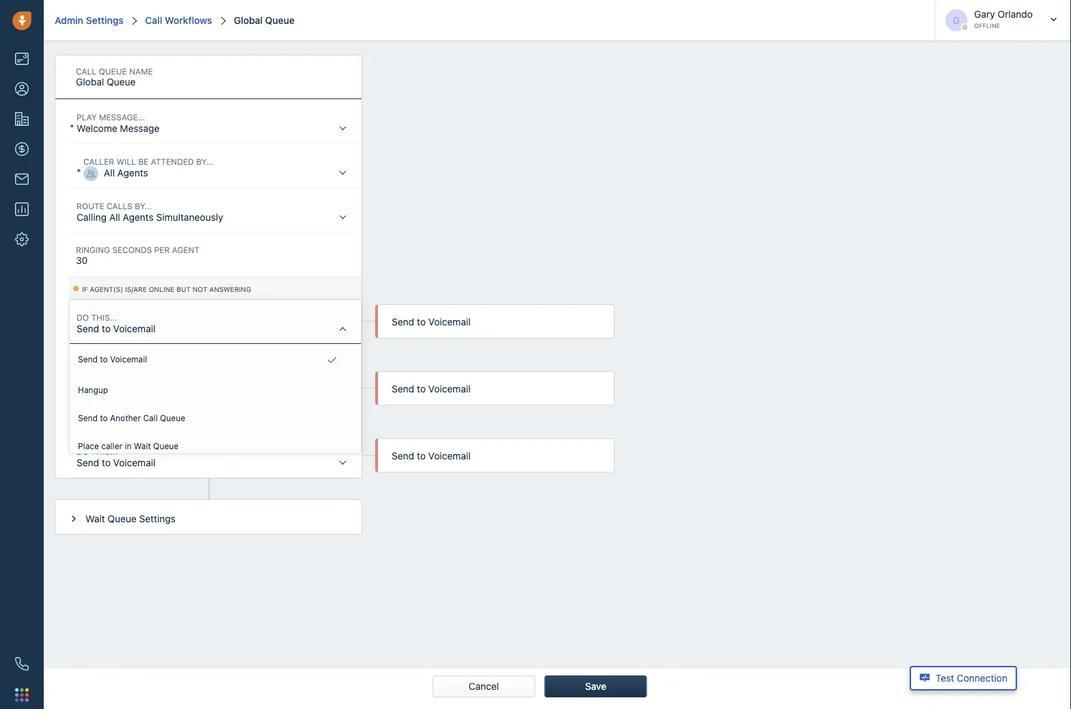 Task type: describe. For each thing, give the bounding box(es) containing it.
test
[[936, 672, 955, 684]]

offline
[[974, 22, 1000, 29]]

cancel link
[[461, 676, 507, 697]]

welcome message button
[[70, 100, 361, 144]]

admin
[[55, 14, 83, 26]]

send to voicemail option
[[72, 347, 358, 374]]

gary
[[974, 9, 995, 20]]

is/are for if agent(s)  is/are online but busy
[[125, 352, 147, 360]]

if agent(s) is/are online but not answering
[[82, 285, 251, 293]]

send to another call queue
[[78, 413, 185, 422]]

1 vertical spatial all
[[109, 211, 120, 223]]

cancel
[[469, 681, 499, 692]]

simultaneously
[[156, 211, 223, 223]]

tick image
[[328, 352, 337, 369]]

test connection
[[936, 672, 1008, 684]]

admin settings
[[55, 14, 124, 26]]

1 vertical spatial agents
[[123, 211, 154, 223]]

send to voicemail button
[[70, 300, 361, 344]]

global
[[234, 14, 263, 26]]

call workflows link
[[143, 14, 212, 26]]

1 send to voicemail button from the top
[[70, 367, 361, 411]]

offline
[[90, 419, 118, 427]]

freshworks switcher image
[[15, 688, 29, 702]]

global queue
[[234, 14, 295, 26]]

voicemail inside option
[[110, 355, 147, 364]]

but for not
[[177, 285, 191, 293]]

online for busy
[[149, 352, 175, 360]]

online for not
[[149, 285, 175, 293]]

place
[[78, 441, 99, 450]]

message
[[120, 122, 160, 134]]

connection
[[957, 672, 1008, 684]]

all inside all agents button
[[104, 167, 115, 178]]

in
[[125, 441, 132, 450]]

if for if agent(s) is/are online but not answering
[[82, 285, 88, 293]]

orlando
[[998, 9, 1033, 20]]

caller
[[101, 441, 122, 450]]

to inside option
[[100, 355, 108, 364]]

0 horizontal spatial settings
[[86, 14, 124, 26]]

1 horizontal spatial settings
[[139, 513, 176, 524]]

calling
[[77, 211, 107, 223]]

phone element
[[8, 650, 36, 678]]

all agents
[[104, 167, 148, 178]]

* for welcome message button at top
[[70, 122, 74, 133]]

if for if agent(s)  is/are online but busy
[[82, 352, 88, 360]]

busy
[[193, 352, 211, 360]]

send inside option
[[78, 355, 98, 364]]



Task type: vqa. For each thing, say whether or not it's contained in the screenshot.
BUT related to BUSY
yes



Task type: locate. For each thing, give the bounding box(es) containing it.
agents down all agents
[[123, 211, 154, 223]]

1 if from the top
[[82, 285, 88, 293]]

agent(s) for if agent(s) is/are online but not answering
[[90, 285, 123, 293]]

settings
[[86, 14, 124, 26], [139, 513, 176, 524]]

0 vertical spatial agent(s)
[[90, 285, 123, 293]]

hangup
[[78, 385, 108, 394]]

phone image
[[15, 657, 29, 671]]

0 vertical spatial call
[[145, 14, 162, 26]]

send to voicemail button
[[70, 367, 361, 411], [70, 434, 361, 478]]

send inside dropdown button
[[77, 323, 99, 334]]

if agent(s)  is/are online but busy
[[82, 352, 211, 360]]

place caller in wait queue
[[78, 441, 179, 450]]

2 is/are from the top
[[125, 352, 147, 360]]

1 vertical spatial is/are
[[125, 352, 147, 360]]

all right calling
[[109, 211, 120, 223]]

save
[[585, 681, 607, 692]]

all
[[104, 167, 115, 178], [109, 211, 120, 223]]

1 horizontal spatial *
[[77, 166, 81, 178]]

calling all agents simultaneously
[[77, 211, 223, 223]]

1 vertical spatial online
[[149, 352, 175, 360]]

call left workflows
[[145, 14, 162, 26]]

0 vertical spatial but
[[177, 285, 191, 293]]

workflows
[[165, 14, 212, 26]]

1 is/are from the top
[[125, 285, 147, 293]]

but for busy
[[177, 352, 191, 360]]

answering
[[209, 285, 251, 293]]

0 vertical spatial is/are
[[125, 285, 147, 293]]

gary orlando offline
[[974, 9, 1033, 29]]

list box
[[70, 344, 361, 458]]

call
[[145, 14, 162, 26], [143, 413, 158, 422]]

agents inside button
[[117, 167, 148, 178]]

0 vertical spatial all
[[104, 167, 115, 178]]

0 vertical spatial online
[[149, 285, 175, 293]]

is/are
[[125, 285, 147, 293], [125, 352, 147, 360]]

voicemail inside dropdown button
[[113, 323, 156, 334]]

3 if from the top
[[82, 419, 88, 427]]

1 vertical spatial but
[[177, 352, 191, 360]]

list box containing send to voicemail
[[70, 344, 361, 458]]

is/are for if agent(s) is/are online but not answering
[[125, 285, 147, 293]]

1 vertical spatial wait
[[85, 513, 105, 524]]

1 vertical spatial call
[[143, 413, 158, 422]]

send to voicemail inside send to voicemail option
[[78, 355, 147, 364]]

2 online from the top
[[149, 352, 175, 360]]

but left not
[[177, 285, 191, 293]]

1 agent(s) from the top
[[90, 285, 123, 293]]

0 vertical spatial wait
[[134, 441, 151, 450]]

2 if from the top
[[82, 352, 88, 360]]

2 send to voicemail button from the top
[[70, 434, 361, 478]]

None field
[[69, 65, 306, 98], [69, 243, 362, 276], [69, 65, 306, 98], [69, 243, 362, 276]]

welcome message
[[77, 122, 160, 134]]

all right group icon
[[104, 167, 115, 178]]

if offline
[[82, 419, 118, 427]]

agents right group icon
[[117, 167, 148, 178]]

call right another
[[143, 413, 158, 422]]

all agents button
[[77, 144, 361, 188]]

send to voicemail
[[392, 316, 471, 328], [77, 323, 156, 334], [78, 355, 147, 364], [392, 383, 471, 395], [77, 390, 156, 401], [392, 450, 471, 462], [77, 457, 156, 468]]

1 vertical spatial if
[[82, 352, 88, 360]]

0 vertical spatial send to voicemail button
[[70, 367, 361, 411]]

but left busy
[[177, 352, 191, 360]]

wait queue settings
[[85, 513, 176, 524]]

* left group icon
[[77, 166, 81, 178]]

1 vertical spatial send to voicemail button
[[70, 434, 361, 478]]

0 horizontal spatial wait
[[85, 513, 105, 524]]

send to voicemail inside send to voicemail dropdown button
[[77, 323, 156, 334]]

online left not
[[149, 285, 175, 293]]

call workflows
[[145, 14, 212, 26]]

1 vertical spatial agent(s)
[[90, 352, 123, 360]]

2 but from the top
[[177, 352, 191, 360]]

0 horizontal spatial *
[[70, 122, 74, 133]]

admin settings link
[[55, 14, 124, 26]]

to
[[417, 316, 426, 328], [102, 323, 111, 334], [100, 355, 108, 364], [417, 383, 426, 395], [102, 390, 111, 401], [100, 413, 108, 422], [417, 450, 426, 462], [102, 457, 111, 468]]

1 horizontal spatial wait
[[134, 441, 151, 450]]

0 vertical spatial if
[[82, 285, 88, 293]]

1 online from the top
[[149, 285, 175, 293]]

1 vertical spatial settings
[[139, 513, 176, 524]]

not
[[193, 285, 207, 293]]

agent(s)
[[90, 285, 123, 293], [90, 352, 123, 360]]

1 but from the top
[[177, 285, 191, 293]]

* for all agents button
[[77, 166, 81, 178]]

welcome
[[77, 122, 117, 134]]

send
[[392, 316, 414, 328], [77, 323, 99, 334], [78, 355, 98, 364], [392, 383, 414, 395], [77, 390, 99, 401], [78, 413, 98, 422], [392, 450, 414, 462], [77, 457, 99, 468]]

another
[[110, 413, 141, 422]]

agent(s) for if agent(s)  is/are online but busy
[[90, 352, 123, 360]]

online left busy
[[149, 352, 175, 360]]

is/are left not
[[125, 285, 147, 293]]

online
[[149, 285, 175, 293], [149, 352, 175, 360]]

to inside dropdown button
[[102, 323, 111, 334]]

1 vertical spatial *
[[77, 166, 81, 178]]

*
[[70, 122, 74, 133], [77, 166, 81, 178]]

0 vertical spatial settings
[[86, 14, 124, 26]]

wait
[[134, 441, 151, 450], [85, 513, 105, 524]]

group image
[[83, 166, 98, 181]]

2 vertical spatial if
[[82, 419, 88, 427]]

agents
[[117, 167, 148, 178], [123, 211, 154, 223]]

g
[[953, 14, 960, 26]]

is/are up send to another call queue
[[125, 352, 147, 360]]

0 vertical spatial *
[[70, 122, 74, 133]]

queue
[[265, 14, 295, 26], [160, 413, 185, 422], [153, 441, 179, 450], [108, 513, 137, 524]]

if
[[82, 285, 88, 293], [82, 352, 88, 360], [82, 419, 88, 427]]

voicemail
[[428, 316, 471, 328], [113, 323, 156, 334], [110, 355, 147, 364], [428, 383, 471, 395], [113, 390, 156, 401], [428, 450, 471, 462], [113, 457, 156, 468]]

but
[[177, 285, 191, 293], [177, 352, 191, 360]]

2 agent(s) from the top
[[90, 352, 123, 360]]

* left the welcome
[[70, 122, 74, 133]]

0 vertical spatial agents
[[117, 167, 148, 178]]



